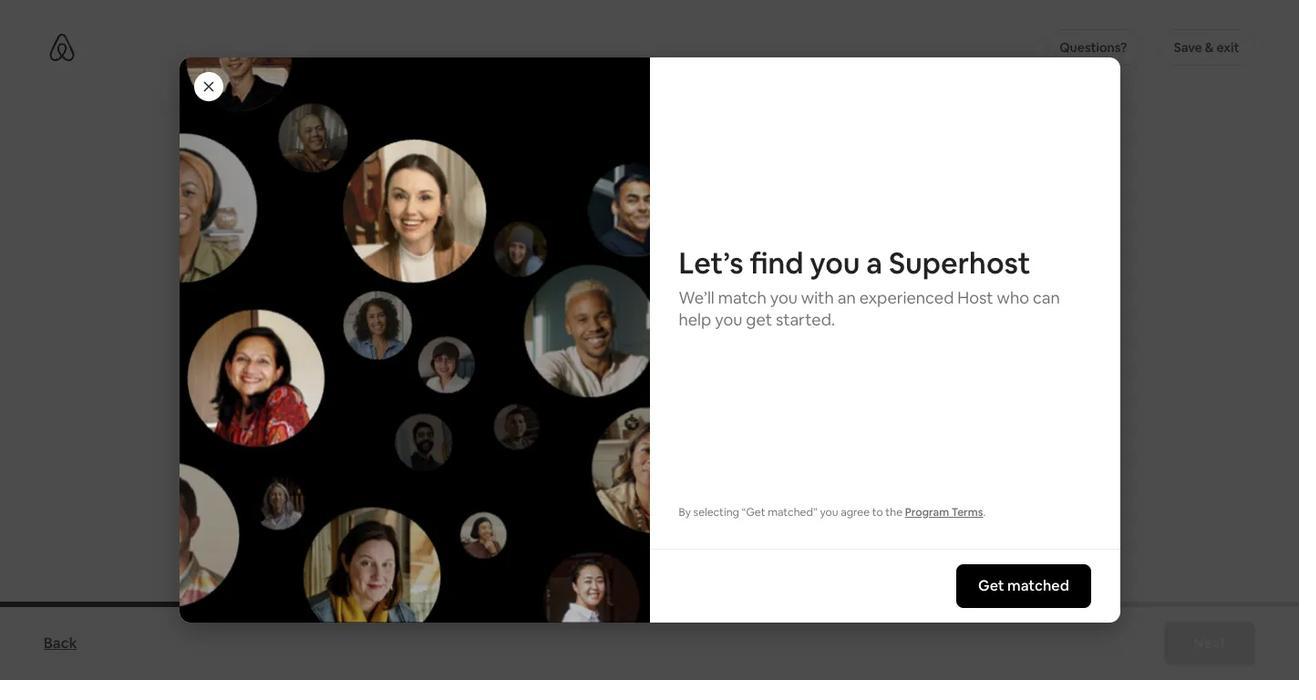 Task type: locate. For each thing, give the bounding box(es) containing it.
with inside button
[[737, 540, 767, 559]]

you left continue
[[429, 436, 454, 456]]

match inside let's find you a superhost we'll match you with an experienced host who can help you get started.
[[719, 287, 767, 308]]

1 horizontal spatial host
[[958, 287, 994, 308]]

photos down "some"
[[460, 145, 513, 166]]

get
[[978, 576, 1005, 595]]

choose
[[567, 431, 619, 450]]

1 vertical spatial need
[[648, 436, 682, 456]]

1 vertical spatial experienced
[[472, 458, 556, 477]]

0 vertical spatial superhost
[[889, 244, 1031, 281]]

1 vertical spatial match
[[776, 436, 819, 456]]

match up listing.
[[776, 436, 819, 456]]

0 horizontal spatial need
[[405, 145, 443, 166]]

with up listing.
[[822, 436, 851, 456]]

save & exit inside save & exit link
[[426, 540, 500, 559]]

0 horizontal spatial &
[[461, 540, 471, 559]]

your inside your progress has been saved you can continue anytime. if you need help, you can match with an experienced host who can help you finish your listing.
[[752, 458, 782, 477]]

who
[[997, 287, 1030, 308], [594, 458, 623, 477]]

need down has
[[648, 436, 682, 456]]

get
[[536, 145, 563, 166], [746, 309, 773, 330]]

match
[[719, 287, 767, 308], [776, 436, 819, 456]]

get matched button
[[956, 564, 1091, 608]]

let's find you a superhost we'll match you with an experienced host who can help you get started.
[[679, 244, 1061, 330]]

0 vertical spatial exit
[[1217, 39, 1240, 56]]

0 vertical spatial save
[[1175, 39, 1203, 56]]

finish
[[713, 458, 749, 477]]

match inside your progress has been saved you can continue anytime. if you need help, you can match with an experienced host who can help you finish your listing.
[[776, 436, 819, 456]]

1 vertical spatial who
[[594, 458, 623, 477]]

save
[[1175, 39, 1203, 56], [426, 540, 458, 559]]

1 horizontal spatial save & exit
[[1175, 39, 1240, 56]]

0 vertical spatial need
[[405, 145, 443, 166]]

you down find
[[770, 287, 798, 308]]

superhost inside let's find you a superhost we'll match you with an experienced host who can help you get started.
[[889, 244, 1031, 281]]

started. down find
[[776, 309, 836, 330]]

save & exit inside "save & exit" 'button'
[[1175, 39, 1240, 56]]

with
[[802, 287, 834, 308], [822, 436, 851, 456], [737, 540, 767, 559]]

1 horizontal spatial a
[[867, 244, 883, 281]]

match with a superhost button
[[669, 528, 874, 571]]

need inside your progress has been saved you can continue anytime. if you need help, you can match with an experienced host who can help you finish your listing.
[[648, 436, 682, 456]]

with down find
[[802, 287, 834, 308]]

0 horizontal spatial get
[[536, 145, 563, 166]]

your
[[647, 103, 709, 140], [595, 400, 637, 425], [752, 458, 782, 477], [654, 473, 681, 489]]

0 horizontal spatial who
[[594, 458, 623, 477]]

can inside 'add some photos of your guesthouse you'll need 5 photos to get started. you can add more or make changes later.'
[[661, 145, 688, 166]]

1 horizontal spatial 5
[[674, 431, 682, 450]]

listing.
[[785, 458, 828, 477]]

need right you'll
[[405, 145, 443, 166]]

.
[[984, 505, 986, 520]]

a
[[867, 244, 883, 281], [770, 540, 778, 559]]

1 horizontal spatial &
[[1206, 39, 1214, 56]]

1 vertical spatial exit
[[474, 540, 500, 559]]

to inside get matched with a superhost dialog
[[873, 505, 884, 520]]

0 vertical spatial host
[[958, 287, 994, 308]]

1 vertical spatial &
[[461, 540, 471, 559]]

upload
[[576, 473, 619, 489]]

upload from your device button
[[576, 472, 724, 490]]

1 vertical spatial get
[[746, 309, 773, 330]]

1 horizontal spatial superhost
[[889, 244, 1031, 281]]

0 vertical spatial you
[[629, 145, 657, 166]]

1 horizontal spatial get
[[746, 309, 773, 330]]

save & exit
[[1175, 39, 1240, 56], [426, 540, 500, 559]]

progress
[[541, 399, 639, 430]]

5 inside drag your photos here choose at least 5 photos
[[674, 431, 682, 450]]

matched"
[[768, 505, 818, 520]]

your up at
[[595, 400, 637, 425]]

you'll
[[363, 145, 401, 166]]

you
[[810, 244, 861, 281], [770, 287, 798, 308], [715, 309, 743, 330], [620, 436, 645, 456], [721, 436, 745, 456], [686, 458, 710, 477], [820, 505, 839, 520]]

0 horizontal spatial host
[[559, 458, 591, 477]]

1 vertical spatial save & exit
[[426, 540, 500, 559]]

0 horizontal spatial match
[[719, 287, 767, 308]]

1 vertical spatial help
[[653, 458, 682, 477]]

match with a superhost
[[691, 540, 852, 559]]

drag your photos here choose at least 5 photos
[[544, 400, 755, 450]]

0 vertical spatial help
[[679, 309, 712, 330]]

of
[[612, 103, 641, 140]]

help down we'll
[[679, 309, 712, 330]]

1 vertical spatial 5
[[674, 431, 682, 450]]

0 vertical spatial to
[[516, 145, 533, 166]]

you down help, at the bottom
[[686, 458, 710, 477]]

your inside button
[[654, 473, 681, 489]]

1 horizontal spatial experienced
[[860, 287, 954, 308]]

0 vertical spatial match
[[719, 287, 767, 308]]

5
[[447, 145, 456, 166], [674, 431, 682, 450]]

your
[[485, 399, 536, 430]]

0 horizontal spatial you
[[429, 436, 454, 456]]

0 horizontal spatial save & exit
[[426, 540, 500, 559]]

get inside 'add some photos of your guesthouse you'll need 5 photos to get started. you can add more or make changes later.'
[[536, 145, 563, 166]]

changes
[[833, 145, 896, 166]]

1 horizontal spatial need
[[648, 436, 682, 456]]

help down least
[[653, 458, 682, 477]]

2 vertical spatial with
[[737, 540, 767, 559]]

program terms link
[[905, 505, 984, 520]]

0 vertical spatial started.
[[566, 145, 626, 166]]

1 vertical spatial with
[[822, 436, 851, 456]]

0 vertical spatial get
[[536, 145, 563, 166]]

host inside let's find you a superhost we'll match you with an experienced host who can help you get started.
[[958, 287, 994, 308]]

has
[[644, 399, 683, 430]]

photos
[[509, 103, 606, 140], [460, 145, 513, 166], [642, 400, 709, 425], [685, 431, 733, 450]]

started.
[[566, 145, 626, 166], [776, 309, 836, 330]]

least
[[639, 431, 671, 450]]

who inside your progress has been saved you can continue anytime. if you need help, you can match with an experienced host who can help you finish your listing.
[[594, 458, 623, 477]]

exit
[[1217, 39, 1240, 56], [474, 540, 500, 559]]

0 horizontal spatial superhost
[[781, 540, 852, 559]]

with inside your progress has been saved you can continue anytime. if you need help, you can match with an experienced host who can help you finish your listing.
[[822, 436, 851, 456]]

superhost
[[889, 244, 1031, 281], [781, 540, 852, 559]]

superhost inside button
[[781, 540, 852, 559]]

0 vertical spatial save & exit
[[1175, 39, 1240, 56]]

program
[[905, 505, 950, 520]]

an inside your progress has been saved you can continue anytime. if you need help, you can match with an experienced host who can help you finish your listing.
[[854, 436, 871, 456]]

1 vertical spatial you
[[429, 436, 454, 456]]

started. down of
[[566, 145, 626, 166]]

your up add
[[647, 103, 709, 140]]

5 right least
[[674, 431, 682, 450]]

photos up least
[[642, 400, 709, 425]]

0 horizontal spatial experienced
[[472, 458, 556, 477]]

5 down "some"
[[447, 145, 456, 166]]

get matched with a superhost dialog
[[106, 4, 1121, 649]]

a inside button
[[770, 540, 778, 559]]

1 horizontal spatial started.
[[776, 309, 836, 330]]

back button
[[35, 626, 86, 662]]

0 horizontal spatial save
[[426, 540, 458, 559]]

your right from
[[654, 473, 681, 489]]

0 vertical spatial an
[[838, 287, 856, 308]]

0 vertical spatial with
[[802, 287, 834, 308]]

0 vertical spatial a
[[867, 244, 883, 281]]

match right we'll
[[719, 287, 767, 308]]

an
[[838, 287, 856, 308], [854, 436, 871, 456]]

1 vertical spatial started.
[[776, 309, 836, 330]]

who inside let's find you a superhost we'll match you with an experienced host who can help you get started.
[[997, 287, 1030, 308]]

0 vertical spatial experienced
[[860, 287, 954, 308]]

by selecting "get matched" you agree to the program terms .
[[679, 505, 986, 520]]

1 vertical spatial a
[[770, 540, 778, 559]]

save & exit link
[[416, 531, 509, 568]]

1 horizontal spatial who
[[997, 287, 1030, 308]]

0 vertical spatial &
[[1206, 39, 1214, 56]]

save & exit button
[[1159, 29, 1256, 66]]

0 horizontal spatial 5
[[447, 145, 456, 166]]

help
[[679, 309, 712, 330], [653, 458, 682, 477]]

1 vertical spatial save
[[426, 540, 458, 559]]

you
[[629, 145, 657, 166], [429, 436, 454, 456]]

get inside let's find you a superhost we'll match you with an experienced host who can help you get started.
[[746, 309, 773, 330]]

1 horizontal spatial to
[[873, 505, 884, 520]]

can
[[661, 145, 688, 166], [1033, 287, 1061, 308], [457, 436, 481, 456], [748, 436, 773, 456], [626, 458, 650, 477]]

you down of
[[629, 145, 657, 166]]

selecting
[[694, 505, 740, 520]]

photos left of
[[509, 103, 606, 140]]

1 vertical spatial to
[[873, 505, 884, 520]]

host inside your progress has been saved you can continue anytime. if you need help, you can match with an experienced host who can help you finish your listing.
[[559, 458, 591, 477]]

help inside let's find you a superhost we'll match you with an experienced host who can help you get started.
[[679, 309, 712, 330]]

your right 'finish'
[[752, 458, 782, 477]]

1 vertical spatial host
[[559, 458, 591, 477]]

&
[[1206, 39, 1214, 56], [461, 540, 471, 559]]

with down "get
[[737, 540, 767, 559]]

add
[[363, 103, 421, 140]]

1 horizontal spatial match
[[776, 436, 819, 456]]

0 vertical spatial 5
[[447, 145, 456, 166]]

you inside your progress has been saved you can continue anytime. if you need help, you can match with an experienced host who can help you finish your listing.
[[429, 436, 454, 456]]

your inside drag your photos here choose at least 5 photos
[[595, 400, 637, 425]]

you down the let's
[[715, 309, 743, 330]]

0 horizontal spatial to
[[516, 145, 533, 166]]

questions?
[[1060, 39, 1128, 56]]

experienced
[[860, 287, 954, 308], [472, 458, 556, 477]]

host
[[958, 287, 994, 308], [559, 458, 591, 477]]

0 horizontal spatial a
[[770, 540, 778, 559]]

1 vertical spatial an
[[854, 436, 871, 456]]

1 horizontal spatial exit
[[1217, 39, 1240, 56]]

some
[[427, 103, 503, 140]]

1 horizontal spatial save
[[1175, 39, 1203, 56]]

to
[[516, 145, 533, 166], [873, 505, 884, 520]]

0 vertical spatial who
[[997, 287, 1030, 308]]

an inside let's find you a superhost we'll match you with an experienced host who can help you get started.
[[838, 287, 856, 308]]

need
[[405, 145, 443, 166], [648, 436, 682, 456]]

1 vertical spatial superhost
[[781, 540, 852, 559]]

1 horizontal spatial you
[[629, 145, 657, 166]]

0 horizontal spatial started.
[[566, 145, 626, 166]]



Task type: describe. For each thing, give the bounding box(es) containing it.
let's
[[679, 244, 744, 281]]

here
[[713, 400, 755, 425]]

need inside 'add some photos of your guesthouse you'll need 5 photos to get started. you can add more or make changes later.'
[[405, 145, 443, 166]]

5 inside 'add some photos of your guesthouse you'll need 5 photos to get started. you can add more or make changes later.'
[[447, 145, 456, 166]]

started. inside 'add some photos of your guesthouse you'll need 5 photos to get started. you can add more or make changes later.'
[[566, 145, 626, 166]]

saved
[[750, 399, 815, 430]]

a inside let's find you a superhost we'll match you with an experienced host who can help you get started.
[[867, 244, 883, 281]]

questions? button
[[1044, 29, 1144, 66]]

we'll
[[679, 287, 715, 308]]

next button
[[1165, 622, 1256, 666]]

anytime.
[[547, 436, 605, 456]]

can inside let's find you a superhost we'll match you with an experienced host who can help you get started.
[[1033, 287, 1061, 308]]

back
[[44, 634, 77, 653]]

save inside 'button'
[[1175, 39, 1203, 56]]

match
[[691, 540, 734, 559]]

or
[[768, 145, 784, 166]]

make
[[788, 145, 829, 166]]

upload from your device
[[576, 473, 724, 489]]

"get
[[742, 505, 766, 520]]

your progress has been saved you can continue anytime. if you need help, you can match with an experienced host who can help you finish your listing.
[[429, 399, 871, 477]]

experienced inside your progress has been saved you can continue anytime. if you need help, you can match with an experienced host who can help you finish your listing.
[[472, 458, 556, 477]]

later.
[[900, 145, 937, 166]]

with inside let's find you a superhost we'll match you with an experienced host who can help you get started.
[[802, 287, 834, 308]]

you inside 'add some photos of your guesthouse you'll need 5 photos to get started. you can add more or make changes later.'
[[629, 145, 657, 166]]

device
[[684, 473, 724, 489]]

by
[[679, 505, 691, 520]]

to inside 'add some photos of your guesthouse you'll need 5 photos to get started. you can add more or make changes later.'
[[516, 145, 533, 166]]

you right find
[[810, 244, 861, 281]]

next
[[1194, 634, 1227, 653]]

add
[[692, 145, 721, 166]]

drag
[[544, 400, 591, 425]]

you up 'finish'
[[721, 436, 745, 456]]

your inside 'add some photos of your guesthouse you'll need 5 photos to get started. you can add more or make changes later.'
[[647, 103, 709, 140]]

matched
[[1008, 576, 1069, 595]]

continue
[[485, 436, 544, 456]]

add some photos of your guesthouse you'll need 5 photos to get started. you can add more or make changes later.
[[363, 103, 937, 166]]

at
[[622, 431, 636, 450]]

more
[[725, 145, 764, 166]]

0 horizontal spatial exit
[[474, 540, 500, 559]]

photos down been
[[685, 431, 733, 450]]

if
[[608, 436, 617, 456]]

agree
[[841, 505, 870, 520]]

the
[[886, 505, 903, 520]]

experienced inside let's find you a superhost we'll match you with an experienced host who can help you get started.
[[860, 287, 954, 308]]

help,
[[685, 436, 718, 456]]

help inside your progress has been saved you can continue anytime. if you need help, you can match with an experienced host who can help you finish your listing.
[[653, 458, 682, 477]]

& inside 'button'
[[1206, 39, 1214, 56]]

exit inside 'button'
[[1217, 39, 1240, 56]]

find
[[750, 244, 804, 281]]

from
[[622, 473, 651, 489]]

guesthouse
[[715, 103, 877, 140]]

you right if
[[620, 436, 645, 456]]

terms
[[952, 505, 984, 520]]

been
[[688, 399, 745, 430]]

started. inside let's find you a superhost we'll match you with an experienced host who can help you get started.
[[776, 309, 836, 330]]

you left agree
[[820, 505, 839, 520]]

get matched
[[978, 576, 1069, 595]]



Task type: vqa. For each thing, say whether or not it's contained in the screenshot.
your inside the button
yes



